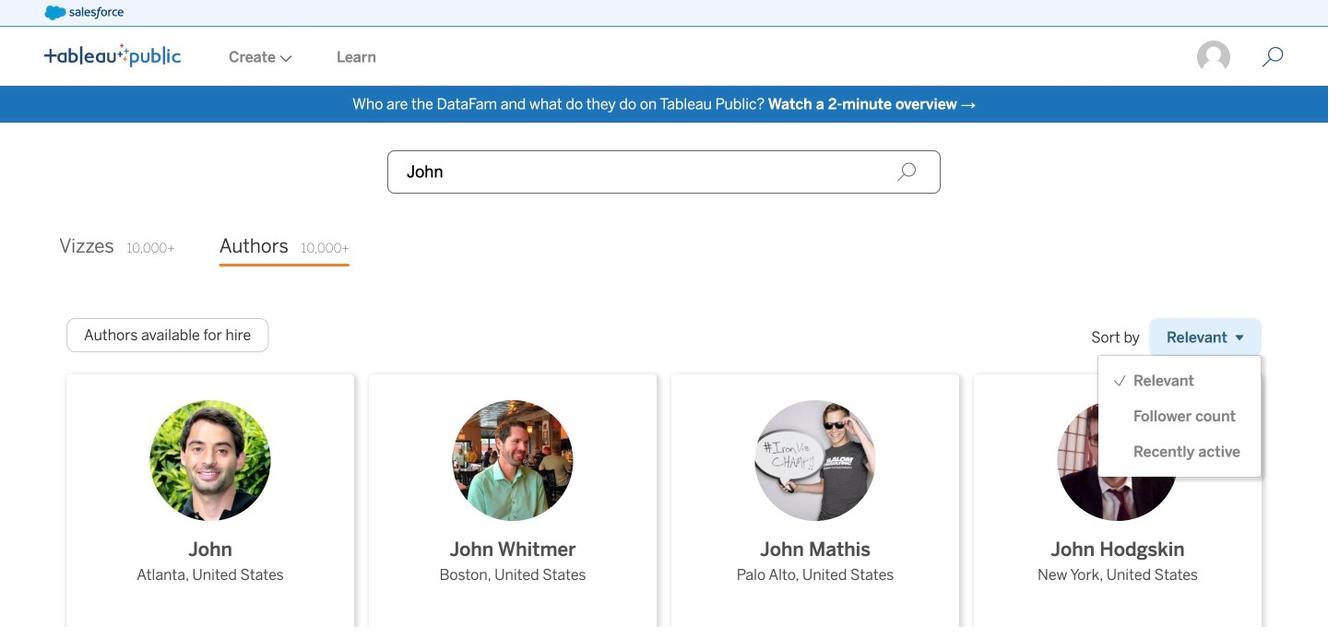 Task type: describe. For each thing, give the bounding box(es) containing it.
logo image
[[44, 43, 181, 67]]

Search input field
[[387, 150, 941, 194]]

search image
[[896, 162, 917, 182]]

create image
[[276, 55, 292, 62]]



Task type: locate. For each thing, give the bounding box(es) containing it.
list options menu
[[1098, 363, 1261, 469]]

avatar image for john hodgskin image
[[1057, 400, 1178, 521]]

avatar image for john whitmer image
[[452, 400, 573, 521]]

go to search image
[[1240, 46, 1306, 68]]

tara.schultz image
[[1195, 39, 1232, 76]]

salesforce logo image
[[44, 6, 123, 20]]

avatar image for john mathis image
[[755, 400, 876, 521]]

avatar image for john image
[[150, 400, 271, 521]]



Task type: vqa. For each thing, say whether or not it's contained in the screenshot.
list box at the left
no



